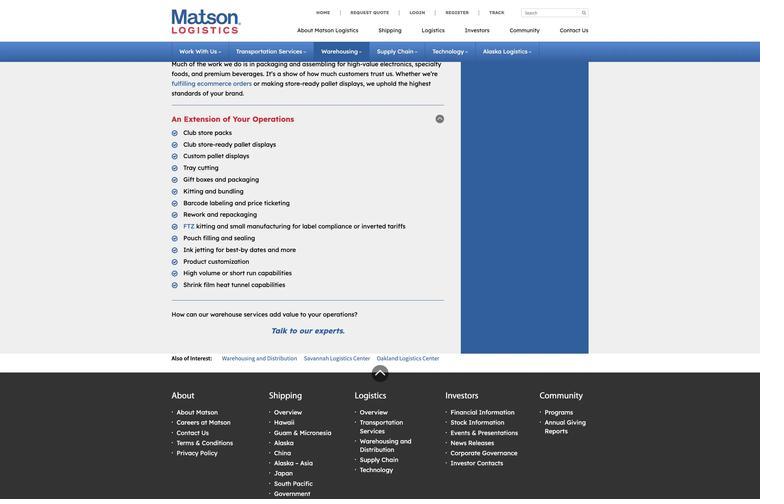 Task type: vqa. For each thing, say whether or not it's contained in the screenshot.
standards
yes



Task type: locate. For each thing, give the bounding box(es) containing it.
the inside are one more visible link in the supply chain for you, thanks to our integrated services and technology that ties it all together.
[[394, 12, 404, 20]]

logistics inside footer
[[355, 392, 387, 401]]

community link
[[500, 25, 550, 39]]

supply
[[377, 48, 396, 55], [360, 456, 380, 464]]

chain
[[426, 12, 442, 20]]

0 horizontal spatial your
[[211, 89, 224, 97]]

track link
[[479, 10, 505, 15]]

1 horizontal spatial services
[[269, 22, 293, 30]]

alaska down guam
[[274, 439, 294, 447]]

our down transport
[[225, 22, 235, 30]]

product
[[184, 258, 207, 265]]

0 vertical spatial pallet
[[321, 80, 338, 87]]

1 horizontal spatial store-
[[285, 80, 303, 87]]

for left you,
[[172, 22, 180, 30]]

work
[[208, 60, 222, 68]]

0 vertical spatial community
[[510, 27, 540, 34]]

1 vertical spatial distribution
[[360, 446, 395, 454]]

1 vertical spatial services
[[360, 427, 385, 435]]

contact us link down search search box
[[550, 25, 589, 39]]

section
[[453, 0, 597, 354]]

of down the fulfilling ecommerce orders "link" at the top of page
[[203, 89, 209, 97]]

shipping link
[[369, 25, 412, 39]]

hawaii
[[274, 419, 295, 426]]

1 vertical spatial supply chain link
[[360, 456, 399, 464]]

store- down club store packs
[[198, 141, 216, 148]]

2 vertical spatial pallet
[[208, 152, 224, 160]]

0 horizontal spatial contact
[[177, 429, 200, 437]]

& up privacy policy link
[[196, 439, 200, 447]]

None search field
[[522, 8, 589, 17]]

1 vertical spatial capabilities
[[252, 281, 286, 289]]

1 vertical spatial shipping
[[269, 392, 302, 401]]

electronics,
[[380, 60, 414, 68]]

warehouse
[[210, 311, 242, 318]]

value
[[363, 60, 379, 68], [283, 311, 299, 318]]

capabilities down run
[[252, 281, 286, 289]]

more down the ftz kitting and small manufacturing for label compliance or inverted tariffs
[[281, 246, 296, 254]]

value right add
[[283, 311, 299, 318]]

search image
[[583, 10, 587, 15]]

1 vertical spatial ready
[[216, 141, 233, 148]]

news releases link
[[451, 439, 495, 447]]

1 horizontal spatial ready
[[303, 80, 320, 87]]

work
[[180, 48, 194, 55]]

filling
[[203, 234, 220, 242]]

to inside are one more visible link in the supply chain for you, thanks to our integrated services and technology that ties it all together.
[[217, 22, 223, 30]]

the inside much of the work we do is in packaging and assembling for high-value electronics, specialty foods, and premium beverages. it's a show of how much customers trust us. whether we're fulfilling ecommerce orders
[[197, 60, 206, 68]]

contact inside about matson careers at matson contact us terms & conditions privacy policy
[[177, 429, 200, 437]]

alaska logistics link
[[484, 48, 532, 55]]

one
[[325, 12, 336, 20]]

financial information link
[[451, 409, 515, 416]]

0 vertical spatial transportation
[[236, 48, 277, 55]]

tariffs
[[388, 223, 406, 230]]

custom pallet displays
[[184, 152, 250, 160]]

ink jetting for best-by dates and more
[[184, 246, 296, 254]]

shipping down "link"
[[379, 27, 402, 34]]

information up "events & presentations" link
[[469, 419, 505, 426]]

kitting
[[184, 187, 204, 195]]

services left add
[[244, 311, 268, 318]]

contact down careers
[[177, 429, 200, 437]]

best-
[[226, 246, 241, 254]]

0 horizontal spatial store-
[[198, 141, 216, 148]]

manufacturing
[[247, 223, 291, 230]]

overview inside "overview transportation services warehousing and distribution supply chain technology"
[[360, 409, 388, 416]]

the up together.
[[394, 12, 404, 20]]

foods,
[[172, 70, 190, 78]]

1 vertical spatial alaska
[[274, 439, 294, 447]]

2 vertical spatial about
[[177, 409, 195, 416]]

services down dc
[[269, 22, 293, 30]]

top menu navigation
[[298, 25, 589, 39]]

1 vertical spatial packaging
[[228, 176, 259, 183]]

1 horizontal spatial warehousing
[[322, 48, 358, 55]]

about up careers
[[177, 409, 195, 416]]

to right thanks
[[217, 22, 223, 30]]

2 horizontal spatial your
[[308, 311, 322, 318]]

1 overview from the left
[[274, 409, 302, 416]]

inverted
[[362, 223, 386, 230]]

pallet up cutting
[[208, 152, 224, 160]]

ecommerce down premium
[[197, 80, 232, 87]]

2 overview from the left
[[360, 409, 388, 416]]

or down beverages.
[[254, 80, 260, 87]]

for inside much of the work we do is in packaging and assembling for high-value electronics, specialty foods, and premium beverages. it's a show of how much customers trust us. whether we're fulfilling ecommerce orders
[[338, 60, 346, 68]]

backtop image
[[436, 115, 444, 123], [372, 365, 389, 382]]

1 overview link from the left
[[274, 409, 302, 416]]

capabilities
[[258, 269, 292, 277], [252, 281, 286, 289]]

annual giving reports link
[[545, 419, 587, 435]]

displays down club store-ready pallet displays
[[226, 152, 250, 160]]

are
[[314, 12, 324, 20]]

in inside in our yard to a 53-foot trailer or intermodal container and transport to your dc or ecommerce customer—all under the direction of matson logistics. with us,
[[306, 0, 312, 1]]

making
[[262, 80, 284, 87]]

tunnel
[[232, 281, 250, 289]]

with down transport
[[224, 12, 238, 20]]

technology link for supply chain link related to warehousing link
[[433, 48, 468, 55]]

0 vertical spatial about
[[298, 27, 313, 34]]

value up trust
[[363, 60, 379, 68]]

0 vertical spatial ready
[[303, 80, 320, 87]]

0 vertical spatial services
[[269, 22, 293, 30]]

matson inside top menu navigation
[[315, 27, 334, 34]]

transportation inside "overview transportation services warehousing and distribution supply chain technology"
[[360, 419, 404, 426]]

heat
[[217, 281, 230, 289]]

distribution inside "overview transportation services warehousing and distribution supply chain technology"
[[360, 446, 395, 454]]

packaging up it's
[[257, 60, 288, 68]]

1 vertical spatial us
[[210, 48, 217, 55]]

capabilities right run
[[258, 269, 292, 277]]

community up alaska logistics link
[[510, 27, 540, 34]]

club up custom
[[184, 141, 197, 148]]

0 vertical spatial displays
[[252, 141, 276, 148]]

add
[[270, 311, 281, 318]]

your down the fulfilling ecommerce orders "link" at the top of page
[[211, 89, 224, 97]]

programs
[[545, 409, 574, 416]]

alaska – asia link
[[274, 459, 313, 467]]

0 vertical spatial in
[[306, 0, 312, 1]]

0 vertical spatial investors
[[465, 27, 490, 34]]

whether
[[396, 70, 421, 78]]

login link
[[400, 10, 436, 15]]

contact down search search box
[[560, 27, 581, 34]]

1 vertical spatial backtop image
[[372, 365, 389, 382]]

& inside financial information stock information events & presentations news releases corporate governance investor contacts
[[472, 429, 477, 437]]

your inside in our yard to a 53-foot trailer or intermodal container and transport to your dc or ecommerce customer—all under the direction of matson logistics. with us,
[[251, 3, 265, 10]]

1 horizontal spatial transportation
[[360, 419, 404, 426]]

1 vertical spatial displays
[[226, 152, 250, 160]]

0 horizontal spatial overview link
[[274, 409, 302, 416]]

a right it's
[[278, 70, 281, 78]]

2 horizontal spatial &
[[472, 429, 477, 437]]

logistics link
[[412, 25, 455, 39]]

talk to our experts.
[[271, 326, 345, 335]]

how
[[172, 311, 185, 318]]

contact
[[560, 27, 581, 34], [177, 429, 200, 437]]

the
[[380, 3, 390, 10], [394, 12, 404, 20], [197, 60, 206, 68], [399, 80, 408, 87]]

work with us
[[180, 48, 217, 55]]

talk
[[271, 326, 287, 335]]

pallet
[[321, 80, 338, 87], [234, 141, 251, 148], [208, 152, 224, 160]]

supply inside "overview transportation services warehousing and distribution supply chain technology"
[[360, 456, 380, 464]]

careers at matson link
[[177, 419, 231, 426]]

custom
[[184, 152, 206, 160]]

1 horizontal spatial warehousing and distribution link
[[360, 437, 412, 454]]

& up the news releases link
[[472, 429, 477, 437]]

1 vertical spatial supply
[[360, 456, 380, 464]]

ready down packs
[[216, 141, 233, 148]]

us up terms & conditions link
[[202, 429, 209, 437]]

1 vertical spatial we
[[367, 80, 375, 87]]

your up talk to our experts. link
[[308, 311, 322, 318]]

overview link for logistics
[[360, 409, 388, 416]]

in up are one more visible link in the supply chain for you, thanks to our integrated services and technology that ties it all together.
[[306, 0, 312, 1]]

a inside much of the work we do is in packaging and assembling for high-value electronics, specialty foods, and premium beverages. it's a show of how much customers trust us. whether we're fulfilling ecommerce orders
[[278, 70, 281, 78]]

community up programs
[[540, 392, 583, 401]]

contact us link down careers
[[177, 429, 209, 437]]

1 vertical spatial value
[[283, 311, 299, 318]]

in inside much of the work we do is in packaging and assembling for high-value electronics, specialty foods, and premium beverages. it's a show of how much customers trust us. whether we're fulfilling ecommerce orders
[[250, 60, 255, 68]]

–
[[296, 459, 299, 467]]

0 horizontal spatial technology link
[[360, 466, 393, 474]]

to up us,
[[244, 3, 250, 10]]

0 horizontal spatial distribution
[[267, 354, 298, 362]]

store- down show
[[285, 80, 303, 87]]

0 vertical spatial us
[[583, 27, 589, 34]]

matson logistics image
[[172, 9, 241, 34]]

1 vertical spatial club
[[184, 141, 197, 148]]

high-
[[348, 60, 363, 68]]

1 horizontal spatial overview link
[[360, 409, 388, 416]]

about matson link
[[177, 409, 218, 416]]

a left 53-
[[348, 0, 352, 1]]

how
[[307, 70, 319, 78]]

footer containing about
[[0, 365, 761, 499]]

community inside top menu navigation
[[510, 27, 540, 34]]

1 vertical spatial transportation services link
[[360, 419, 404, 435]]

programs link
[[545, 409, 574, 416]]

or inside or making store-ready pallet displays, we uphold the highest standards of your brand.
[[254, 80, 260, 87]]

technology link for supply chain link corresponding to "warehousing and distribution" link to the bottom
[[360, 466, 393, 474]]

0 horizontal spatial transportation services link
[[236, 48, 307, 55]]

club left "store"
[[184, 129, 197, 137]]

dates
[[250, 246, 266, 254]]

high volume or short run capabilities
[[184, 269, 292, 277]]

0 vertical spatial technology
[[433, 48, 464, 55]]

0 horizontal spatial with
[[196, 48, 209, 55]]

2 vertical spatial in
[[250, 60, 255, 68]]

0 vertical spatial we
[[224, 60, 232, 68]]

home link
[[317, 10, 340, 15]]

1 horizontal spatial transportation services link
[[360, 419, 404, 435]]

1 horizontal spatial center
[[423, 354, 440, 362]]

information up presentations
[[479, 409, 515, 416]]

information
[[479, 409, 515, 416], [469, 419, 505, 426]]

packaging up bundling
[[228, 176, 259, 183]]

fulfilling ecommerce orders link
[[172, 80, 252, 87]]

0 horizontal spatial more
[[281, 246, 296, 254]]

about down in our yard to a 53-foot trailer or intermodal container and transport to your dc or ecommerce customer—all under the direction of matson logistics. with us,
[[298, 27, 313, 34]]

1 center from the left
[[354, 354, 370, 362]]

matson down container on the left of page
[[172, 12, 194, 20]]

& right guam
[[294, 429, 298, 437]]

1 horizontal spatial more
[[338, 12, 353, 20]]

investors up financial
[[446, 392, 479, 401]]

2 overview link from the left
[[360, 409, 388, 416]]

tray
[[184, 164, 196, 172]]

2 horizontal spatial us
[[583, 27, 589, 34]]

in right is
[[250, 60, 255, 68]]

1 vertical spatial warehousing
[[222, 354, 255, 362]]

0 vertical spatial ecommerce
[[284, 3, 319, 10]]

2 horizontal spatial pallet
[[321, 80, 338, 87]]

investors inside footer
[[446, 392, 479, 401]]

1 vertical spatial technology
[[360, 466, 393, 474]]

alaska up japan link
[[274, 459, 294, 467]]

transportation services
[[236, 48, 302, 55]]

our up "home"
[[313, 0, 323, 1]]

the down trailer
[[380, 3, 390, 10]]

1 horizontal spatial displays
[[252, 141, 276, 148]]

transportation services link for warehousing link
[[236, 48, 307, 55]]

1 horizontal spatial with
[[224, 12, 238, 20]]

about inside about matson careers at matson contact us terms & conditions privacy policy
[[177, 409, 195, 416]]

more up that
[[338, 12, 353, 20]]

0 vertical spatial warehousing
[[322, 48, 358, 55]]

value inside much of the work we do is in packaging and assembling for high-value electronics, specialty foods, and premium beverages. it's a show of how much customers trust us. whether we're fulfilling ecommerce orders
[[363, 60, 379, 68]]

us down search icon
[[583, 27, 589, 34]]

about up about matson link
[[172, 392, 195, 401]]

shipping up hawaii link
[[269, 392, 302, 401]]

investor contacts link
[[451, 459, 504, 467]]

pallet down much
[[321, 80, 338, 87]]

0 horizontal spatial shipping
[[269, 392, 302, 401]]

of down intermodal
[[419, 3, 425, 10]]

us up work
[[210, 48, 217, 55]]

pallet down your
[[234, 141, 251, 148]]

trailer
[[376, 0, 394, 1]]

the inside in our yard to a 53-foot trailer or intermodal container and transport to your dc or ecommerce customer—all under the direction of matson logistics. with us,
[[380, 3, 390, 10]]

services
[[269, 22, 293, 30], [244, 311, 268, 318]]

0 horizontal spatial we
[[224, 60, 232, 68]]

alaska down investors link
[[484, 48, 502, 55]]

services
[[279, 48, 302, 55], [360, 427, 385, 435]]

of inside or making store-ready pallet displays, we uphold the highest standards of your brand.
[[203, 89, 209, 97]]

link
[[375, 12, 385, 20]]

for down warehousing link
[[338, 60, 346, 68]]

club for club store packs
[[184, 129, 197, 137]]

tray cutting
[[184, 164, 219, 172]]

packaging
[[257, 60, 288, 68], [228, 176, 259, 183]]

0 vertical spatial shipping
[[379, 27, 402, 34]]

overview hawaii guam & micronesia alaska china alaska – asia japan south pacific government
[[274, 409, 332, 498]]

0 vertical spatial value
[[363, 60, 379, 68]]

our
[[313, 0, 323, 1], [225, 22, 235, 30], [199, 311, 209, 318], [300, 326, 312, 335]]

1 vertical spatial chain
[[382, 456, 399, 464]]

2 club from the top
[[184, 141, 197, 148]]

1 horizontal spatial in
[[306, 0, 312, 1]]

with right work
[[196, 48, 209, 55]]

0 horizontal spatial &
[[196, 439, 200, 447]]

footer
[[0, 365, 761, 499]]

1 horizontal spatial services
[[360, 427, 385, 435]]

about inside top menu navigation
[[298, 27, 313, 34]]

supply
[[405, 12, 424, 20]]

community
[[510, 27, 540, 34], [540, 392, 583, 401]]

savannah logistics center link
[[304, 354, 370, 362]]

the inside or making store-ready pallet displays, we uphold the highest standards of your brand.
[[399, 80, 408, 87]]

fulfilling
[[172, 80, 196, 87]]

the down the whether
[[399, 80, 408, 87]]

of right also at the bottom of page
[[184, 354, 189, 362]]

2 center from the left
[[423, 354, 440, 362]]

ready down how
[[303, 80, 320, 87]]

the down high-value adds
[[197, 60, 206, 68]]

in right "link"
[[387, 12, 392, 20]]

overview inside overview hawaii guam & micronesia alaska china alaska – asia japan south pacific government
[[274, 409, 302, 416]]

ecommerce up are one more visible link in the supply chain for you, thanks to our integrated services and technology that ties it all together.
[[284, 3, 319, 10]]

0 vertical spatial a
[[348, 0, 352, 1]]

an
[[172, 115, 182, 124]]

ecommerce inside in our yard to a 53-foot trailer or intermodal container and transport to your dc or ecommerce customer—all under the direction of matson logistics. with us,
[[284, 3, 319, 10]]

thanks
[[196, 22, 216, 30]]

0 vertical spatial more
[[338, 12, 353, 20]]

53-
[[353, 0, 362, 1]]

1 vertical spatial investors
[[446, 392, 479, 401]]

0 horizontal spatial backtop image
[[372, 365, 389, 382]]

1 vertical spatial your
[[211, 89, 224, 97]]

backtop image inside footer
[[372, 365, 389, 382]]

0 vertical spatial capabilities
[[258, 269, 292, 277]]

supply chain link
[[377, 48, 418, 55], [360, 456, 399, 464]]

1 vertical spatial technology link
[[360, 466, 393, 474]]

we down trust
[[367, 80, 375, 87]]

investors
[[465, 27, 490, 34], [446, 392, 479, 401]]

we left do on the top left of the page
[[224, 60, 232, 68]]

0 vertical spatial packaging
[[257, 60, 288, 68]]

0 horizontal spatial technology
[[360, 466, 393, 474]]

1 vertical spatial contact
[[177, 429, 200, 437]]

0 horizontal spatial in
[[250, 60, 255, 68]]

or right dc
[[277, 3, 283, 10]]

0 vertical spatial transportation services link
[[236, 48, 307, 55]]

your left dc
[[251, 3, 265, 10]]

1 vertical spatial transportation
[[360, 419, 404, 426]]

specialty
[[415, 60, 442, 68]]

japan link
[[274, 470, 293, 477]]

technology link
[[433, 48, 468, 55], [360, 466, 393, 474]]

0 vertical spatial supply chain link
[[377, 48, 418, 55]]

store- inside or making store-ready pallet displays, we uphold the highest standards of your brand.
[[285, 80, 303, 87]]

governance
[[483, 449, 518, 457]]

for inside are one more visible link in the supply chain for you, thanks to our integrated services and technology that ties it all together.
[[172, 22, 180, 30]]

beverages.
[[232, 70, 265, 78]]

investors down track link
[[465, 27, 490, 34]]

of left how
[[300, 70, 306, 78]]

1 horizontal spatial we
[[367, 80, 375, 87]]

intermodal
[[403, 0, 435, 1]]

1 vertical spatial ecommerce
[[197, 80, 232, 87]]

displays down operations
[[252, 141, 276, 148]]

film
[[204, 281, 215, 289]]

matson down are
[[315, 27, 334, 34]]

pallet inside or making store-ready pallet displays, we uphold the highest standards of your brand.
[[321, 80, 338, 87]]

1 vertical spatial a
[[278, 70, 281, 78]]

warehousing link
[[322, 48, 362, 55]]

transport
[[214, 3, 242, 10]]

about for about matson logistics
[[298, 27, 313, 34]]

1 club from the top
[[184, 129, 197, 137]]

short
[[230, 269, 245, 277]]

0 horizontal spatial center
[[354, 354, 370, 362]]

at
[[201, 419, 207, 426]]

0 horizontal spatial us
[[202, 429, 209, 437]]

register link
[[436, 10, 479, 15]]

2 horizontal spatial in
[[387, 12, 392, 20]]



Task type: describe. For each thing, give the bounding box(es) containing it.
gift
[[184, 176, 195, 183]]

& inside overview hawaii guam & micronesia alaska china alaska – asia japan south pacific government
[[294, 429, 298, 437]]

shipping inside top menu navigation
[[379, 27, 402, 34]]

oakland logistics center link
[[377, 354, 440, 362]]

our inside are one more visible link in the supply chain for you, thanks to our integrated services and technology that ties it all together.
[[225, 22, 235, 30]]

that
[[342, 22, 354, 30]]

supply chain link for warehousing link
[[377, 48, 418, 55]]

1 horizontal spatial us
[[210, 48, 217, 55]]

customers
[[339, 70, 369, 78]]

alaska link
[[274, 439, 294, 447]]

technology inside "overview transportation services warehousing and distribution supply chain technology"
[[360, 466, 393, 474]]

for down pouch filling and sealing
[[216, 246, 224, 254]]

center for oakland logistics center
[[423, 354, 440, 362]]

or up direction
[[395, 0, 402, 1]]

& inside about matson careers at matson contact us terms & conditions privacy policy
[[196, 439, 200, 447]]

or left 'inverted'
[[354, 223, 360, 230]]

transportation services link for "warehousing and distribution" link to the bottom
[[360, 419, 404, 435]]

china link
[[274, 449, 291, 457]]

pouch filling and sealing
[[184, 234, 255, 242]]

financial
[[451, 409, 478, 416]]

ties
[[356, 22, 367, 30]]

how can our warehouse services add value to your operations?
[[172, 311, 358, 318]]

policy
[[200, 449, 218, 457]]

supply chain link for "warehousing and distribution" link to the bottom
[[360, 456, 399, 464]]

0 horizontal spatial warehousing and distribution link
[[222, 354, 298, 362]]

0 horizontal spatial transportation
[[236, 48, 277, 55]]

Search search field
[[522, 8, 589, 17]]

overview link for shipping
[[274, 409, 302, 416]]

of inside in our yard to a 53-foot trailer or intermodal container and transport to your dc or ecommerce customer—all under the direction of matson logistics. with us,
[[419, 3, 425, 10]]

china
[[274, 449, 291, 457]]

events
[[451, 429, 471, 437]]

with inside in our yard to a 53-foot trailer or intermodal container and transport to your dc or ecommerce customer—all under the direction of matson logistics. with us,
[[224, 12, 238, 20]]

sealing
[[234, 234, 255, 242]]

matson up the at
[[196, 409, 218, 416]]

presentations
[[478, 429, 519, 437]]

0 vertical spatial supply
[[377, 48, 396, 55]]

your inside or making store-ready pallet displays, we uphold the highest standards of your brand.
[[211, 89, 224, 97]]

to up customer—all
[[340, 0, 346, 1]]

us inside about matson careers at matson contact us terms & conditions privacy policy
[[202, 429, 209, 437]]

foot
[[362, 0, 374, 1]]

us inside top menu navigation
[[583, 27, 589, 34]]

kitting and bundling
[[184, 187, 244, 195]]

and inside "overview transportation services warehousing and distribution supply chain technology"
[[401, 437, 412, 445]]

financial information stock information events & presentations news releases corporate governance investor contacts
[[451, 409, 519, 467]]

south
[[274, 480, 292, 487]]

orders
[[233, 80, 252, 87]]

1 vertical spatial community
[[540, 392, 583, 401]]

programs annual giving reports
[[545, 409, 587, 435]]

2 vertical spatial alaska
[[274, 459, 294, 467]]

0 horizontal spatial pallet
[[208, 152, 224, 160]]

warehousing inside "overview transportation services warehousing and distribution supply chain technology"
[[360, 437, 399, 445]]

home
[[317, 10, 330, 15]]

to up talk to our experts. link
[[301, 311, 307, 318]]

run
[[247, 269, 257, 277]]

of up packs
[[223, 115, 231, 124]]

barcode
[[184, 199, 208, 207]]

ink
[[184, 246, 194, 254]]

our right can
[[199, 311, 209, 318]]

south pacific link
[[274, 480, 313, 487]]

overview for hawaii
[[274, 409, 302, 416]]

under
[[362, 3, 379, 10]]

0 horizontal spatial services
[[279, 48, 302, 55]]

kitting
[[196, 223, 215, 230]]

for left label
[[293, 223, 301, 230]]

1 vertical spatial with
[[196, 48, 209, 55]]

is
[[243, 60, 248, 68]]

1 horizontal spatial pallet
[[234, 141, 251, 148]]

or up heat
[[222, 269, 228, 277]]

to right talk
[[289, 326, 297, 335]]

oakland
[[377, 354, 399, 362]]

packaging inside much of the work we do is in packaging and assembling for high-value electronics, specialty foods, and premium beverages. it's a show of how much customers trust us. whether we're fulfilling ecommerce orders
[[257, 60, 288, 68]]

small
[[230, 223, 246, 230]]

ecommerce inside much of the work we do is in packaging and assembling for high-value electronics, specialty foods, and premium beverages. it's a show of how much customers trust us. whether we're fulfilling ecommerce orders
[[197, 80, 232, 87]]

backtop image
[[436, 47, 444, 56]]

services inside "overview transportation services warehousing and distribution supply chain technology"
[[360, 427, 385, 435]]

pouch
[[184, 234, 202, 242]]

ticketing
[[264, 199, 290, 207]]

us.
[[386, 70, 394, 78]]

direction
[[392, 3, 418, 10]]

privacy
[[177, 449, 199, 457]]

oakland logistics center
[[377, 354, 440, 362]]

1 vertical spatial information
[[469, 419, 505, 426]]

we inside or making store-ready pallet displays, we uphold the highest standards of your brand.
[[367, 80, 375, 87]]

1 vertical spatial contact us link
[[177, 429, 209, 437]]

savannah logistics center
[[304, 354, 370, 362]]

an extension of your operations
[[172, 115, 294, 124]]

privacy policy link
[[177, 449, 218, 457]]

services inside are one more visible link in the supply chain for you, thanks to our integrated services and technology that ties it all together.
[[269, 22, 293, 30]]

corporate
[[451, 449, 481, 457]]

matson inside in our yard to a 53-foot trailer or intermodal container and transport to your dc or ecommerce customer—all under the direction of matson logistics. with us,
[[172, 12, 194, 20]]

alaska logistics
[[484, 48, 528, 55]]

rework and repackaging
[[184, 211, 257, 219]]

1 vertical spatial warehousing and distribution link
[[360, 437, 412, 454]]

0 horizontal spatial displays
[[226, 152, 250, 160]]

club store packs
[[184, 129, 232, 137]]

club store-ready pallet displays
[[184, 141, 276, 148]]

center for savannah logistics center
[[354, 354, 370, 362]]

0 horizontal spatial services
[[244, 311, 268, 318]]

about for about
[[172, 392, 195, 401]]

bundling
[[218, 187, 244, 195]]

technology
[[308, 22, 341, 30]]

or making store-ready pallet displays, we uphold the highest standards of your brand.
[[172, 80, 431, 97]]

2 vertical spatial your
[[308, 311, 322, 318]]

overview for transportation
[[360, 409, 388, 416]]

highest
[[410, 80, 431, 87]]

terms & conditions link
[[177, 439, 233, 447]]

and inside in our yard to a 53-foot trailer or intermodal container and transport to your dc or ecommerce customer—all under the direction of matson logistics. with us,
[[201, 3, 213, 10]]

0 vertical spatial information
[[479, 409, 515, 416]]

investors inside top menu navigation
[[465, 27, 490, 34]]

of right much at the top of the page
[[189, 60, 195, 68]]

about for about matson careers at matson contact us terms & conditions privacy policy
[[177, 409, 195, 416]]

club for club store-ready pallet displays
[[184, 141, 197, 148]]

0 vertical spatial contact us link
[[550, 25, 589, 39]]

about matson careers at matson contact us terms & conditions privacy policy
[[177, 409, 233, 457]]

0 vertical spatial chain
[[398, 48, 414, 55]]

quote
[[373, 10, 390, 15]]

can
[[187, 311, 197, 318]]

and inside are one more visible link in the supply chain for you, thanks to our integrated services and technology that ties it all together.
[[295, 22, 306, 30]]

1 horizontal spatial technology
[[433, 48, 464, 55]]

we inside much of the work we do is in packaging and assembling for high-value electronics, specialty foods, and premium beverages. it's a show of how much customers trust us. whether we're fulfilling ecommerce orders
[[224, 60, 232, 68]]

guam & micronesia link
[[274, 429, 332, 437]]

guam
[[274, 429, 292, 437]]

warehousing for warehousing and distribution
[[222, 354, 255, 362]]

warehousing for warehousing
[[322, 48, 358, 55]]

a inside in our yard to a 53-foot trailer or intermodal container and transport to your dc or ecommerce customer—all under the direction of matson logistics. with us,
[[348, 0, 352, 1]]

repackaging
[[220, 211, 257, 219]]

also of interest:
[[172, 354, 212, 362]]

logistics.
[[195, 12, 223, 20]]

ftz
[[184, 223, 195, 230]]

0 horizontal spatial value
[[283, 311, 299, 318]]

chain inside "overview transportation services warehousing and distribution supply chain technology"
[[382, 456, 399, 464]]

gift boxes and packaging
[[184, 176, 259, 183]]

high-
[[172, 47, 193, 57]]

store
[[198, 129, 213, 137]]

shrink film heat tunnel capabilities
[[184, 281, 286, 289]]

in inside are one more visible link in the supply chain for you, thanks to our integrated services and technology that ties it all together.
[[387, 12, 392, 20]]

our left experts. on the bottom left of page
[[300, 326, 312, 335]]

about matson logistics
[[298, 27, 359, 34]]

you,
[[182, 22, 194, 30]]

events & presentations link
[[451, 429, 519, 437]]

stock information link
[[451, 419, 505, 426]]

us,
[[240, 12, 248, 20]]

premium
[[205, 70, 231, 78]]

assembling
[[303, 60, 336, 68]]

ready inside or making store-ready pallet displays, we uphold the highest standards of your brand.
[[303, 80, 320, 87]]

0 vertical spatial alaska
[[484, 48, 502, 55]]

japan
[[274, 470, 293, 477]]

more inside are one more visible link in the supply chain for you, thanks to our integrated services and technology that ties it all together.
[[338, 12, 353, 20]]

our inside in our yard to a 53-foot trailer or intermodal container and transport to your dc or ecommerce customer—all under the direction of matson logistics. with us,
[[313, 0, 323, 1]]

0 vertical spatial distribution
[[267, 354, 298, 362]]

releases
[[469, 439, 495, 447]]

do
[[234, 60, 242, 68]]

operations?
[[323, 311, 358, 318]]

cutting
[[198, 164, 219, 172]]

matson right the at
[[209, 419, 231, 426]]

1 horizontal spatial backtop image
[[436, 115, 444, 123]]

supply chain
[[377, 48, 414, 55]]

0 horizontal spatial ready
[[216, 141, 233, 148]]

together.
[[383, 22, 409, 30]]

contact inside top menu navigation
[[560, 27, 581, 34]]



